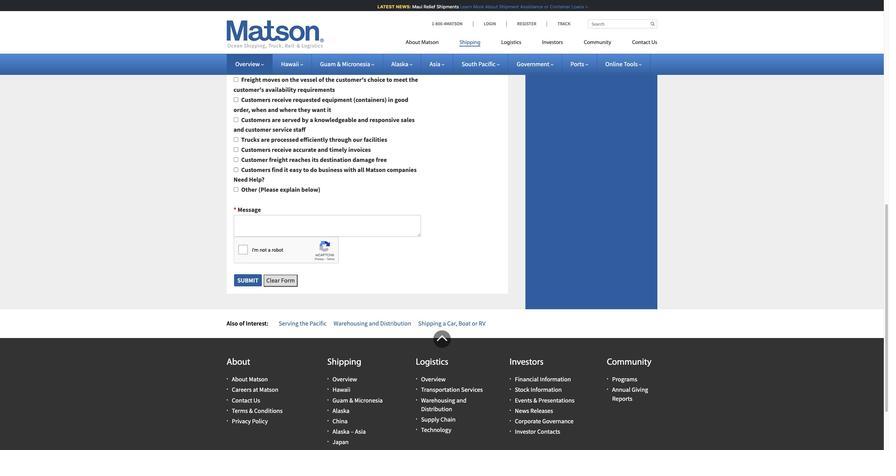 Task type: describe. For each thing, give the bounding box(es) containing it.
* for email
[[234, 36, 237, 44]]

trucks
[[241, 136, 260, 144]]

2 vertical spatial shipping
[[327, 359, 361, 368]]

shipments
[[435, 4, 458, 9]]

logistics link
[[491, 36, 532, 51]]

order,
[[234, 106, 250, 114]]

south pacific link
[[462, 60, 500, 68]]

contact us
[[632, 40, 658, 46]]

1 vertical spatial alaska
[[333, 407, 350, 415]]

0 vertical spatial distribution
[[380, 320, 411, 328]]

0 horizontal spatial pacific
[[310, 320, 327, 328]]

news releases link
[[515, 407, 553, 415]]

help?
[[249, 176, 265, 184]]

programs link
[[612, 376, 638, 384]]

Other (Please explain below) checkbox
[[234, 188, 238, 192]]

learn
[[459, 4, 471, 9]]

overview transportation services warehousing and distribution supply chain technology
[[421, 376, 483, 435]]

with
[[344, 166, 356, 174]]

investors inside 'top menu' navigation
[[542, 40, 563, 46]]

more
[[472, 4, 483, 9]]

overview link for shipping
[[333, 376, 357, 384]]

0 vertical spatial to
[[303, 62, 310, 72]]

financial information stock information events & presentations news releases corporate governance investor contacts
[[515, 376, 575, 436]]

0 horizontal spatial warehousing
[[334, 320, 368, 328]]

Trucks are processed efficiently through our facilities checkbox
[[234, 138, 238, 142]]

customers receive requested equipment (containers) in good order, when and where they want it
[[234, 96, 408, 114]]

* email
[[234, 36, 253, 44]]

destination
[[320, 156, 351, 164]]

maui
[[411, 4, 421, 9]]

free
[[376, 156, 387, 164]]

releases
[[531, 407, 553, 415]]

alaska link for china link
[[333, 407, 350, 415]]

guam inside overview hawaii guam & micronesia alaska china alaska – asia japan
[[333, 397, 348, 405]]

1 vertical spatial information
[[531, 386, 562, 394]]

receive for requested
[[272, 96, 292, 104]]

serving the pacific link
[[279, 320, 327, 328]]

backtop image
[[433, 331, 451, 348]]

us inside about matson careers at matson contact us terms & conditions privacy policy
[[254, 397, 260, 405]]

asia link
[[430, 60, 445, 68]]

0 horizontal spatial customer's
[[234, 86, 264, 94]]

us inside 'top menu' navigation
[[652, 40, 658, 46]]

of inside freight moves on the vessel of the customer's choice to meet the customer's availability requirements
[[319, 76, 324, 84]]

japan link
[[333, 439, 349, 447]]

boat
[[459, 320, 471, 328]]

to inside freight moves on the vessel of the customer's choice to meet the customer's availability requirements
[[387, 76, 392, 84]]

ports
[[571, 60, 584, 68]]

1-
[[432, 21, 436, 27]]

our
[[353, 136, 362, 144]]

* message
[[234, 206, 261, 214]]

services
[[461, 386, 483, 394]]

1 horizontal spatial shipping
[[418, 320, 442, 328]]

do
[[310, 166, 317, 174]]

serving
[[279, 320, 299, 328]]

investor contacts link
[[515, 428, 560, 436]]

& up freight moves on the vessel of the customer's choice to meet the customer's availability requirements
[[337, 60, 341, 68]]

about for about matson careers at matson contact us terms & conditions privacy policy
[[232, 376, 248, 384]]

latest
[[376, 4, 394, 9]]

government link
[[517, 60, 554, 68]]

events & presentations link
[[515, 397, 575, 405]]

0 vertical spatial information
[[540, 376, 571, 384]]

terms & conditions link
[[232, 407, 283, 415]]

at
[[253, 386, 258, 394]]

login
[[484, 21, 496, 27]]

china link
[[333, 418, 348, 426]]

1 vertical spatial or
[[472, 320, 478, 328]]

top menu navigation
[[406, 36, 658, 51]]

chain
[[441, 416, 456, 424]]

0 vertical spatial asia
[[430, 60, 441, 68]]

china
[[333, 418, 348, 426]]

a inside customers are served by a knowledgeable and responsive sales and customer service staff
[[310, 116, 313, 124]]

1 vertical spatial of
[[239, 320, 245, 328]]

ports link
[[571, 60, 589, 68]]

responsive
[[370, 116, 400, 124]]

they
[[298, 106, 311, 114]]

overview for overview hawaii guam & micronesia alaska china alaska – asia japan
[[333, 376, 357, 384]]

Search search field
[[588, 19, 658, 28]]

rv
[[479, 320, 486, 328]]

efficiently
[[300, 136, 328, 144]]

Customers find it easy to do business with all Matson companies Need Help? checkbox
[[234, 168, 238, 172]]

overview for overview transportation services warehousing and distribution supply chain technology
[[421, 376, 446, 384]]

footer containing about
[[0, 331, 884, 451]]

presentations
[[539, 397, 575, 405]]

guam & micronesia link for asia link
[[320, 60, 375, 68]]

annual
[[612, 386, 631, 394]]

800-
[[436, 21, 444, 27]]

reaches
[[289, 156, 311, 164]]

transportation services link
[[421, 386, 483, 394]]

learn more about shipment assistance or container loans > link
[[459, 4, 587, 9]]

customer
[[241, 156, 268, 164]]

freight
[[269, 156, 288, 164]]

stock
[[515, 386, 530, 394]]

matson inside 'customers find it easy to do business with all matson companies need help?'
[[366, 166, 386, 174]]

Customer freight reaches its destination damage free checkbox
[[234, 158, 238, 162]]

to inside 'customers find it easy to do business with all matson companies need help?'
[[303, 166, 309, 174]]

japan
[[333, 439, 349, 447]]

other
[[241, 186, 257, 194]]

facilities
[[364, 136, 387, 144]]

privacy policy link
[[232, 418, 268, 426]]

accurate
[[293, 146, 317, 154]]

1 horizontal spatial contact us link
[[622, 36, 658, 51]]

policy
[[252, 418, 268, 426]]

also of interest:
[[227, 320, 269, 328]]

community inside 'top menu' navigation
[[584, 40, 612, 46]]

damage
[[353, 156, 375, 164]]

the right serving on the bottom of the page
[[300, 320, 308, 328]]

phone
[[238, 8, 255, 16]]

asia inside overview hawaii guam & micronesia alaska china alaska – asia japan
[[355, 428, 366, 436]]

supply
[[421, 416, 439, 424]]

vessel
[[300, 76, 317, 84]]

track link
[[547, 21, 571, 27]]

giving
[[632, 386, 648, 394]]

conditions
[[254, 407, 283, 415]]

contacts
[[537, 428, 560, 436]]

hawaii link for guam & micronesia link related to china link
[[333, 386, 351, 394]]

availability
[[265, 86, 296, 94]]

contact inside 'top menu' navigation
[[632, 40, 651, 46]]

good
[[395, 96, 408, 104]]

also
[[227, 320, 238, 328]]

warehousing and distribution
[[334, 320, 411, 328]]

(please
[[259, 186, 279, 194]]

contact inside about matson careers at matson contact us terms & conditions privacy policy
[[232, 397, 252, 405]]

explain
[[280, 186, 300, 194]]

processed
[[271, 136, 299, 144]]

4matson
[[444, 21, 463, 27]]

other (please explain below)
[[241, 186, 321, 194]]

technology link
[[421, 427, 452, 435]]

shipping inside 'top menu' navigation
[[460, 40, 481, 46]]

the up the requirements
[[326, 76, 335, 84]]

–
[[351, 428, 354, 436]]



Task type: vqa. For each thing, say whether or not it's contained in the screenshot.
bottommost Logistics
yes



Task type: locate. For each thing, give the bounding box(es) containing it.
customers for customers receive requested equipment (containers) in good order, when and where they want it
[[241, 96, 271, 104]]

0 vertical spatial customer's
[[336, 76, 366, 84]]

1 vertical spatial to
[[387, 76, 392, 84]]

2 vertical spatial alaska
[[333, 428, 350, 436]]

1 horizontal spatial or
[[543, 4, 547, 9]]

it inside customers receive requested equipment (containers) in good order, when and where they want it
[[327, 106, 331, 114]]

distribution inside overview transportation services warehousing and distribution supply chain technology
[[421, 406, 452, 414]]

1 vertical spatial a
[[443, 320, 446, 328]]

receive up freight
[[272, 146, 292, 154]]

0 vertical spatial community
[[584, 40, 612, 46]]

guam up freight moves on the vessel of the customer's choice to meet the customer's availability requirements
[[320, 60, 336, 68]]

0 horizontal spatial it
[[284, 166, 288, 174]]

and inside overview transportation services warehousing and distribution supply chain technology
[[457, 397, 467, 405]]

contact up tools
[[632, 40, 651, 46]]

shipment
[[498, 4, 518, 9]]

annual giving reports link
[[612, 386, 648, 403]]

1 vertical spatial us
[[254, 397, 260, 405]]

1 vertical spatial logistics
[[416, 359, 449, 368]]

Organization text field
[[234, 0, 421, 4]]

0 horizontal spatial us
[[254, 397, 260, 405]]

information up stock information link on the bottom of the page
[[540, 376, 571, 384]]

south pacific
[[462, 60, 496, 68]]

are up the service
[[272, 116, 281, 124]]

1 horizontal spatial overview
[[333, 376, 357, 384]]

* for message
[[234, 206, 237, 214]]

receive down availability
[[272, 96, 292, 104]]

1 horizontal spatial pacific
[[479, 60, 496, 68]]

hawaii up china link
[[333, 386, 351, 394]]

hawaii link for asia link's guam & micronesia link
[[281, 60, 303, 68]]

in
[[388, 96, 393, 104]]

reports
[[612, 395, 633, 403]]

0 horizontal spatial warehousing and distribution link
[[334, 320, 411, 328]]

of
[[319, 76, 324, 84], [239, 320, 245, 328]]

1 vertical spatial hawaii link
[[333, 386, 351, 394]]

0 horizontal spatial a
[[310, 116, 313, 124]]

are for customers
[[272, 116, 281, 124]]

service
[[273, 126, 292, 134]]

0 vertical spatial contact
[[632, 40, 651, 46]]

asia down about matson
[[430, 60, 441, 68]]

a right the by
[[310, 116, 313, 124]]

online tools
[[606, 60, 638, 68]]

contact us link down careers
[[232, 397, 260, 405]]

0 vertical spatial or
[[543, 4, 547, 9]]

about matson link for "careers at matson" link
[[232, 376, 268, 384]]

0 vertical spatial contact us link
[[622, 36, 658, 51]]

1 vertical spatial receive
[[272, 146, 292, 154]]

0 horizontal spatial about matson link
[[232, 376, 268, 384]]

overview link for logistics
[[421, 376, 446, 384]]

alaska link up meet
[[392, 60, 413, 68]]

1 horizontal spatial customer's
[[336, 76, 366, 84]]

logistics down backtop image
[[416, 359, 449, 368]]

1 horizontal spatial alaska link
[[392, 60, 413, 68]]

transportation
[[421, 386, 460, 394]]

are inside customers are served by a knowledgeable and responsive sales and customer service staff
[[272, 116, 281, 124]]

and inside customers receive requested equipment (containers) in good order, when and where they want it
[[268, 106, 278, 114]]

0 vertical spatial *
[[234, 8, 237, 16]]

news:
[[395, 4, 410, 9]]

requirements
[[298, 86, 335, 94]]

guam & micronesia link up freight moves on the vessel of the customer's choice to meet the customer's availability requirements
[[320, 60, 375, 68]]

1 horizontal spatial hawaii
[[333, 386, 351, 394]]

1 vertical spatial shipping
[[418, 320, 442, 328]]

1 vertical spatial *
[[234, 36, 237, 44]]

* left "phone"
[[234, 8, 237, 16]]

investors up the financial
[[510, 359, 544, 368]]

0 vertical spatial receive
[[272, 96, 292, 104]]

& up –
[[350, 397, 353, 405]]

*
[[234, 8, 237, 16], [234, 36, 237, 44], [234, 206, 237, 214]]

logistics inside 'top menu' navigation
[[501, 40, 522, 46]]

supply chain link
[[421, 416, 456, 424]]

1 horizontal spatial asia
[[430, 60, 441, 68]]

* for phone number
[[234, 8, 237, 16]]

0 vertical spatial us
[[652, 40, 658, 46]]

are down customer
[[261, 136, 270, 144]]

news
[[515, 407, 529, 415]]

* left "message"
[[234, 206, 237, 214]]

1 vertical spatial it
[[284, 166, 288, 174]]

1 vertical spatial investors
[[510, 359, 544, 368]]

of up the requirements
[[319, 76, 324, 84]]

overview inside overview hawaii guam & micronesia alaska china alaska – asia japan
[[333, 376, 357, 384]]

matson inside 'top menu' navigation
[[422, 40, 439, 46]]

1 vertical spatial community
[[607, 359, 652, 368]]

the right on
[[290, 76, 299, 84]]

community inside footer
[[607, 359, 652, 368]]

container
[[549, 4, 569, 9]]

0 vertical spatial guam & micronesia link
[[320, 60, 375, 68]]

None search field
[[588, 19, 658, 28]]

the right meet
[[409, 76, 418, 84]]

0 vertical spatial hawaii link
[[281, 60, 303, 68]]

0 horizontal spatial distribution
[[380, 320, 411, 328]]

overview
[[235, 60, 260, 68], [333, 376, 357, 384], [421, 376, 446, 384]]

0 vertical spatial a
[[310, 116, 313, 124]]

freight
[[241, 76, 261, 84]]

hawaii link up china link
[[333, 386, 351, 394]]

careers at matson link
[[232, 386, 278, 394]]

pacific
[[479, 60, 496, 68], [310, 320, 327, 328]]

0 vertical spatial alaska
[[392, 60, 409, 68]]

1 vertical spatial guam & micronesia link
[[333, 397, 383, 405]]

message
[[238, 206, 261, 214]]

& up news releases link
[[534, 397, 537, 405]]

my
[[234, 62, 243, 72]]

are for trucks
[[261, 136, 270, 144]]

guam & micronesia
[[320, 60, 370, 68]]

it inside 'customers find it easy to do business with all matson companies need help?'
[[284, 166, 288, 174]]

it right want
[[327, 106, 331, 114]]

Freight moves on the vessel of the customer's choice to meet the customer's availability requirements checkbox
[[234, 78, 238, 82]]

& up privacy policy link
[[249, 407, 253, 415]]

receive inside customers receive requested equipment (containers) in good order, when and where they want it
[[272, 96, 292, 104]]

meet
[[394, 76, 408, 84]]

* left email
[[234, 36, 237, 44]]

assistance
[[519, 4, 542, 9]]

warehousing inside overview transportation services warehousing and distribution supply chain technology
[[421, 397, 455, 405]]

hawaii link
[[281, 60, 303, 68], [333, 386, 351, 394]]

or left rv
[[472, 320, 478, 328]]

(containers)
[[354, 96, 387, 104]]

micronesia inside overview hawaii guam & micronesia alaska china alaska – asia japan
[[355, 397, 383, 405]]

community link
[[574, 36, 622, 51]]

hawaii link up on
[[281, 60, 303, 68]]

overview for overview
[[235, 60, 260, 68]]

1 vertical spatial contact
[[232, 397, 252, 405]]

my feedback relates to
[[234, 62, 310, 72]]

1 receive from the top
[[272, 96, 292, 104]]

2 horizontal spatial shipping
[[460, 40, 481, 46]]

0 vertical spatial logistics
[[501, 40, 522, 46]]

freight moves on the vessel of the customer's choice to meet the customer's availability requirements
[[234, 76, 418, 94]]

1 horizontal spatial us
[[652, 40, 658, 46]]

1 vertical spatial about matson link
[[232, 376, 268, 384]]

asia right –
[[355, 428, 366, 436]]

1 horizontal spatial warehousing and distribution link
[[421, 397, 467, 414]]

careers
[[232, 386, 252, 394]]

pacific right south
[[479, 60, 496, 68]]

loans
[[570, 4, 583, 9]]

1-800-4matson link
[[432, 21, 473, 27]]

matson right at
[[259, 386, 278, 394]]

alaska
[[392, 60, 409, 68], [333, 407, 350, 415], [333, 428, 350, 436]]

timely
[[329, 146, 347, 154]]

financial
[[515, 376, 539, 384]]

moves
[[262, 76, 280, 84]]

requested
[[293, 96, 321, 104]]

1 vertical spatial hawaii
[[333, 386, 351, 394]]

& inside about matson careers at matson contact us terms & conditions privacy policy
[[249, 407, 253, 415]]

2 vertical spatial to
[[303, 166, 309, 174]]

customers inside 'customers find it easy to do business with all matson companies need help?'
[[241, 166, 271, 174]]

0 horizontal spatial asia
[[355, 428, 366, 436]]

2 receive from the top
[[272, 146, 292, 154]]

investors down track link
[[542, 40, 563, 46]]

matson down 1-
[[422, 40, 439, 46]]

information up events & presentations link
[[531, 386, 562, 394]]

corporate
[[515, 418, 541, 426]]

customers for customers are served by a knowledgeable and responsive sales and customer service staff
[[241, 116, 271, 124]]

0 vertical spatial warehousing and distribution link
[[334, 320, 411, 328]]

blue matson logo with ocean, shipping, truck, rail and logistics written beneath it. image
[[227, 20, 324, 49]]

alaska link
[[392, 60, 413, 68], [333, 407, 350, 415]]

community up online
[[584, 40, 612, 46]]

None reset field
[[264, 275, 298, 287]]

or left container
[[543, 4, 547, 9]]

hawaii inside overview hawaii guam & micronesia alaska china alaska – asia japan
[[333, 386, 351, 394]]

alaska – asia link
[[333, 428, 366, 436]]

search image
[[651, 22, 655, 26]]

investors
[[542, 40, 563, 46], [510, 359, 544, 368]]

1 vertical spatial guam
[[333, 397, 348, 405]]

customer's down freight
[[234, 86, 264, 94]]

customer's down guam & micronesia in the top left of the page
[[336, 76, 366, 84]]

interest:
[[246, 320, 269, 328]]

* phone number
[[234, 8, 279, 16]]

alaska link for asia link
[[392, 60, 413, 68]]

& inside overview hawaii guam & micronesia alaska china alaska – asia japan
[[350, 397, 353, 405]]

terms
[[232, 407, 248, 415]]

1 vertical spatial alaska link
[[333, 407, 350, 415]]

hawaii up on
[[281, 60, 299, 68]]

logistics
[[501, 40, 522, 46], [416, 359, 449, 368]]

about matson link for shipping link
[[406, 36, 449, 51]]

0 horizontal spatial overview
[[235, 60, 260, 68]]

None text field
[[234, 215, 421, 237]]

1 vertical spatial contact us link
[[232, 397, 260, 405]]

receive
[[272, 96, 292, 104], [272, 146, 292, 154]]

trucks are processed efficiently through our facilities
[[241, 136, 387, 144]]

customers receive accurate and timely invoices
[[241, 146, 371, 154]]

0 horizontal spatial shipping
[[327, 359, 361, 368]]

1 horizontal spatial it
[[327, 106, 331, 114]]

about matson link down 1-
[[406, 36, 449, 51]]

south
[[462, 60, 477, 68]]

warehousing and distribution link
[[334, 320, 411, 328], [421, 397, 467, 414]]

customer freight reaches its destination damage free
[[241, 156, 387, 164]]

Customers receive accurate and timely invoices checkbox
[[234, 148, 238, 152]]

car,
[[447, 320, 457, 328]]

1 * from the top
[[234, 8, 237, 16]]

1 vertical spatial are
[[261, 136, 270, 144]]

customers for customers find it easy to do business with all matson companies need help?
[[241, 166, 271, 174]]

0 horizontal spatial overview link
[[235, 60, 264, 68]]

alaska up meet
[[392, 60, 409, 68]]

contact down careers
[[232, 397, 252, 405]]

1 horizontal spatial are
[[272, 116, 281, 124]]

0 horizontal spatial are
[[261, 136, 270, 144]]

equipment
[[322, 96, 352, 104]]

Customers receive requested equipment (containers) in good order, when and where they want it checkbox
[[234, 98, 238, 102]]

technology
[[421, 427, 452, 435]]

us down the search icon
[[652, 40, 658, 46]]

1 horizontal spatial distribution
[[421, 406, 452, 414]]

1 horizontal spatial of
[[319, 76, 324, 84]]

about for about matson
[[406, 40, 420, 46]]

latest news: maui relief shipments learn more about shipment assistance or container loans >
[[376, 4, 587, 9]]

1 horizontal spatial hawaii link
[[333, 386, 351, 394]]

0 vertical spatial pacific
[[479, 60, 496, 68]]

of right also
[[239, 320, 245, 328]]

None text field
[[234, 20, 421, 32], [234, 48, 421, 60], [234, 20, 421, 32], [234, 48, 421, 60]]

tools
[[624, 60, 638, 68]]

register link
[[507, 21, 547, 27]]

Customers are served by a knowledgeable and responsive sales and customer service staff checkbox
[[234, 118, 238, 122]]

None button
[[234, 274, 262, 287]]

privacy
[[232, 418, 251, 426]]

and
[[268, 106, 278, 114], [358, 116, 368, 124], [234, 126, 244, 134], [318, 146, 328, 154], [369, 320, 379, 328], [457, 397, 467, 405]]

alaska up japan link
[[333, 428, 350, 436]]

0 vertical spatial investors
[[542, 40, 563, 46]]

pacific right serving on the bottom of the page
[[310, 320, 327, 328]]

receive for accurate
[[272, 146, 292, 154]]

0 horizontal spatial contact
[[232, 397, 252, 405]]

about inside 'top menu' navigation
[[406, 40, 420, 46]]

0 vertical spatial are
[[272, 116, 281, 124]]

about matson link up "careers at matson" link
[[232, 376, 268, 384]]

about inside about matson careers at matson contact us terms & conditions privacy policy
[[232, 376, 248, 384]]

logistics down register link
[[501, 40, 522, 46]]

4 customers from the top
[[241, 166, 271, 174]]

to left do
[[303, 166, 309, 174]]

customers for customers receive accurate and timely invoices
[[241, 146, 271, 154]]

0 horizontal spatial hawaii
[[281, 60, 299, 68]]

footer
[[0, 331, 884, 451]]

0 vertical spatial guam
[[320, 60, 336, 68]]

programs
[[612, 376, 638, 384]]

hawaii
[[281, 60, 299, 68], [333, 386, 351, 394]]

are
[[272, 116, 281, 124], [261, 136, 270, 144]]

1 vertical spatial asia
[[355, 428, 366, 436]]

overview hawaii guam & micronesia alaska china alaska – asia japan
[[333, 376, 383, 447]]

3 customers from the top
[[241, 146, 271, 154]]

guam
[[320, 60, 336, 68], [333, 397, 348, 405]]

all
[[358, 166, 364, 174]]

0 vertical spatial warehousing
[[334, 320, 368, 328]]

matson up at
[[249, 376, 268, 384]]

0 vertical spatial micronesia
[[342, 60, 370, 68]]

1 vertical spatial distribution
[[421, 406, 452, 414]]

0 horizontal spatial of
[[239, 320, 245, 328]]

0 vertical spatial hawaii
[[281, 60, 299, 68]]

1 horizontal spatial a
[[443, 320, 446, 328]]

1 vertical spatial warehousing and distribution link
[[421, 397, 467, 414]]

to left meet
[[387, 76, 392, 84]]

or
[[543, 4, 547, 9], [472, 320, 478, 328]]

governance
[[543, 418, 574, 426]]

3 * from the top
[[234, 206, 237, 214]]

& inside financial information stock information events & presentations news releases corporate governance investor contacts
[[534, 397, 537, 405]]

2 * from the top
[[234, 36, 237, 44]]

0 horizontal spatial alaska link
[[333, 407, 350, 415]]

a left car,
[[443, 320, 446, 328]]

>
[[584, 4, 587, 9]]

us up terms & conditions link
[[254, 397, 260, 405]]

customers inside customers are served by a knowledgeable and responsive sales and customer service staff
[[241, 116, 271, 124]]

community up programs
[[607, 359, 652, 368]]

0 horizontal spatial hawaii link
[[281, 60, 303, 68]]

contact us link up tools
[[622, 36, 658, 51]]

number
[[257, 8, 279, 16]]

to up vessel at the top left of page
[[303, 62, 310, 72]]

guam & micronesia link for china link
[[333, 397, 383, 405]]

guam up china link
[[333, 397, 348, 405]]

customers inside customers receive requested equipment (containers) in good order, when and where they want it
[[241, 96, 271, 104]]

email
[[238, 36, 253, 44]]

1 horizontal spatial contact
[[632, 40, 651, 46]]

2 horizontal spatial overview link
[[421, 376, 446, 384]]

0 vertical spatial it
[[327, 106, 331, 114]]

alaska link up china
[[333, 407, 350, 415]]

companies
[[387, 166, 417, 174]]

shipping link
[[449, 36, 491, 51]]

it right find
[[284, 166, 288, 174]]

1 vertical spatial pacific
[[310, 320, 327, 328]]

0 horizontal spatial logistics
[[416, 359, 449, 368]]

2 customers from the top
[[241, 116, 271, 124]]

overview inside overview transportation services warehousing and distribution supply chain technology
[[421, 376, 446, 384]]

information
[[540, 376, 571, 384], [531, 386, 562, 394]]

0 horizontal spatial contact us link
[[232, 397, 260, 405]]

below)
[[301, 186, 321, 194]]

1 horizontal spatial logistics
[[501, 40, 522, 46]]

1 horizontal spatial overview link
[[333, 376, 357, 384]]

stock information link
[[515, 386, 562, 394]]

investors link
[[532, 36, 574, 51]]

where
[[280, 106, 297, 114]]

2 horizontal spatial overview
[[421, 376, 446, 384]]

alaska up china
[[333, 407, 350, 415]]

1 customers from the top
[[241, 96, 271, 104]]

shipping a car, boat or rv
[[418, 320, 486, 328]]

1 vertical spatial warehousing
[[421, 397, 455, 405]]

0 vertical spatial about matson link
[[406, 36, 449, 51]]

relief
[[422, 4, 434, 9]]

section
[[517, 0, 666, 310]]

financial information link
[[515, 376, 571, 384]]

0 vertical spatial alaska link
[[392, 60, 413, 68]]

matson down free
[[366, 166, 386, 174]]

contact
[[632, 40, 651, 46], [232, 397, 252, 405]]

about for about
[[227, 359, 250, 368]]

guam & micronesia link up china link
[[333, 397, 383, 405]]



